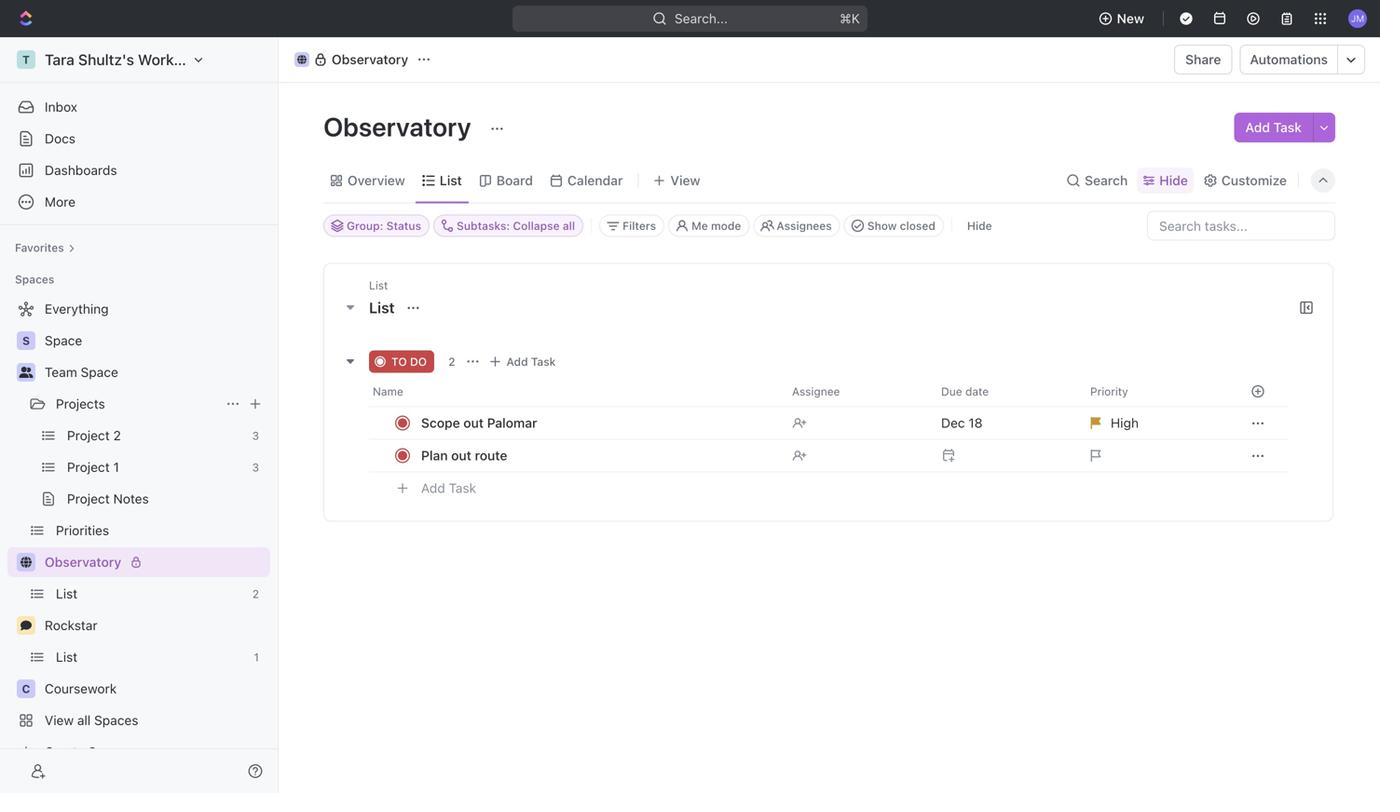 Task type: describe. For each thing, give the bounding box(es) containing it.
customize button
[[1197, 168, 1293, 194]]

search button
[[1061, 168, 1133, 194]]

hide inside dropdown button
[[1159, 173, 1188, 188]]

automations button
[[1241, 46, 1337, 74]]

project for project notes
[[67, 492, 110, 507]]

priority
[[1090, 385, 1128, 398]]

1 vertical spatial observatory
[[323, 111, 477, 142]]

notes
[[113, 492, 149, 507]]

1 vertical spatial add
[[507, 356, 528, 369]]

view for view all spaces
[[45, 713, 74, 729]]

coursework, , element
[[17, 680, 35, 699]]

0 vertical spatial add task
[[1245, 120, 1302, 135]]

overview
[[348, 173, 405, 188]]

dashboards
[[45, 163, 117, 178]]

0 vertical spatial 1
[[113, 460, 119, 475]]

hide button
[[960, 215, 1000, 237]]

project notes link
[[67, 485, 267, 514]]

mode
[[711, 219, 741, 233]]

3 for 1
[[252, 461, 259, 474]]

space for team
[[81, 365, 118, 380]]

tree inside sidebar "navigation"
[[7, 294, 270, 768]]

spaces inside tree
[[94, 713, 138, 729]]

rockstar
[[45, 618, 97, 634]]

list up subtasks:
[[440, 173, 462, 188]]

coursework link
[[45, 675, 267, 705]]

filters
[[623, 219, 656, 233]]

route
[[475, 448, 507, 464]]

to
[[391, 356, 407, 369]]

list link for 2
[[56, 580, 245, 609]]

project 2 link
[[67, 421, 245, 451]]

globe image inside observatory link
[[297, 55, 307, 64]]

to do
[[391, 356, 427, 369]]

2 inside the project 2 link
[[113, 428, 121, 444]]

1 vertical spatial observatory link
[[45, 548, 267, 578]]

c
[[22, 683, 30, 696]]

0 vertical spatial spaces
[[15, 273, 54, 286]]

view all spaces link
[[7, 706, 267, 736]]

show closed
[[867, 219, 936, 233]]

⌘k
[[840, 11, 860, 26]]

view all spaces
[[45, 713, 138, 729]]

name button
[[369, 377, 781, 407]]

0 vertical spatial space
[[45, 333, 82, 349]]

priorities link
[[56, 516, 267, 546]]

inbox link
[[7, 92, 270, 122]]

high button
[[1079, 407, 1228, 440]]

filters button
[[599, 215, 664, 237]]

assignees
[[777, 219, 832, 233]]

view button
[[646, 159, 707, 203]]

jm button
[[1343, 4, 1373, 34]]

search...
[[675, 11, 728, 26]]

0 vertical spatial all
[[563, 219, 575, 233]]

automations
[[1250, 52, 1328, 67]]

0 vertical spatial list link
[[436, 168, 462, 194]]

space for create
[[88, 745, 126, 760]]

group: status
[[347, 219, 421, 233]]

dashboards link
[[7, 156, 270, 185]]

create
[[45, 745, 85, 760]]

globe image inside sidebar "navigation"
[[21, 557, 32, 568]]

board
[[497, 173, 533, 188]]

projects
[[56, 397, 105, 412]]

more button
[[7, 187, 270, 217]]

project for project 2
[[67, 428, 110, 444]]

projects link
[[56, 390, 218, 419]]

project 2
[[67, 428, 121, 444]]

tara
[[45, 51, 74, 68]]

s
[[22, 335, 30, 348]]

observatory inside tree
[[45, 555, 121, 570]]

favorites button
[[7, 237, 83, 259]]

search
[[1085, 173, 1128, 188]]

2 vertical spatial add task
[[421, 481, 476, 496]]

due date button
[[930, 377, 1079, 407]]

show closed button
[[844, 215, 944, 237]]

2 horizontal spatial add
[[1245, 120, 1270, 135]]

share
[[1185, 52, 1221, 67]]

create space
[[45, 745, 126, 760]]

out for plan
[[451, 448, 471, 464]]

assignee
[[792, 385, 840, 398]]

board link
[[493, 168, 533, 194]]

project notes
[[67, 492, 149, 507]]

project 1 link
[[67, 453, 245, 483]]

group:
[[347, 219, 383, 233]]

due date
[[941, 385, 989, 398]]

status
[[386, 219, 421, 233]]

plan
[[421, 448, 448, 464]]

sidebar navigation
[[0, 37, 282, 794]]

overview link
[[344, 168, 405, 194]]

shultz's
[[78, 51, 134, 68]]

closed
[[900, 219, 936, 233]]

hide inside button
[[967, 219, 992, 233]]



Task type: locate. For each thing, give the bounding box(es) containing it.
1 vertical spatial project
[[67, 460, 110, 475]]

0 horizontal spatial task
[[449, 481, 476, 496]]

task up customize
[[1274, 120, 1302, 135]]

out right scope
[[463, 416, 484, 431]]

hide right search at right
[[1159, 173, 1188, 188]]

list link for 1
[[56, 643, 246, 673]]

2 vertical spatial add task button
[[413, 478, 484, 500]]

1 vertical spatial task
[[531, 356, 556, 369]]

1 horizontal spatial view
[[670, 173, 700, 188]]

1 horizontal spatial observatory link
[[290, 48, 413, 71]]

0 horizontal spatial add task
[[421, 481, 476, 496]]

list
[[440, 173, 462, 188], [369, 279, 388, 292], [369, 299, 398, 317], [56, 587, 77, 602], [56, 650, 77, 665]]

team space link
[[45, 358, 267, 388]]

project for project 1
[[67, 460, 110, 475]]

3 project from the top
[[67, 492, 110, 507]]

list link up coursework link
[[56, 643, 246, 673]]

2 vertical spatial 2
[[252, 588, 259, 601]]

0 horizontal spatial spaces
[[15, 273, 54, 286]]

list down group: status
[[369, 279, 388, 292]]

list down rockstar
[[56, 650, 77, 665]]

out
[[463, 416, 484, 431], [451, 448, 471, 464]]

1
[[113, 460, 119, 475], [254, 651, 259, 664]]

0 horizontal spatial 1
[[113, 460, 119, 475]]

project down the project 2 on the left bottom
[[67, 460, 110, 475]]

0 horizontal spatial 2
[[113, 428, 121, 444]]

0 horizontal spatial add
[[421, 481, 445, 496]]

space down "view all spaces"
[[88, 745, 126, 760]]

0 vertical spatial out
[[463, 416, 484, 431]]

1 vertical spatial globe image
[[21, 557, 32, 568]]

1 vertical spatial view
[[45, 713, 74, 729]]

2 3 from the top
[[252, 461, 259, 474]]

priority button
[[1079, 377, 1228, 407]]

0 vertical spatial observatory link
[[290, 48, 413, 71]]

1 horizontal spatial 1
[[254, 651, 259, 664]]

1 vertical spatial 2
[[113, 428, 121, 444]]

add task button down plan
[[413, 478, 484, 500]]

1 vertical spatial space
[[81, 365, 118, 380]]

1 horizontal spatial globe image
[[297, 55, 307, 64]]

1 vertical spatial 3
[[252, 461, 259, 474]]

add up palomar
[[507, 356, 528, 369]]

task up name dropdown button
[[531, 356, 556, 369]]

1 horizontal spatial add
[[507, 356, 528, 369]]

1 horizontal spatial 2
[[252, 588, 259, 601]]

jm
[[1351, 13, 1364, 24]]

tara shultz's workspace, , element
[[17, 50, 35, 69]]

user group image
[[19, 367, 33, 378]]

hide right closed
[[967, 219, 992, 233]]

scope out palomar link
[[417, 410, 777, 437]]

add down plan
[[421, 481, 445, 496]]

me mode
[[692, 219, 741, 233]]

space up 'team'
[[45, 333, 82, 349]]

space, , element
[[17, 332, 35, 350]]

workspace
[[138, 51, 215, 68]]

2 vertical spatial space
[[88, 745, 126, 760]]

name
[[373, 385, 403, 398]]

project up project 1
[[67, 428, 110, 444]]

list up rockstar
[[56, 587, 77, 602]]

0 vertical spatial 2
[[448, 356, 455, 369]]

collapse
[[513, 219, 560, 233]]

subtasks: collapse all
[[457, 219, 575, 233]]

observatory
[[332, 52, 408, 67], [323, 111, 477, 142], [45, 555, 121, 570]]

0 vertical spatial observatory
[[332, 52, 408, 67]]

out for scope
[[463, 416, 484, 431]]

2 vertical spatial list link
[[56, 643, 246, 673]]

coursework
[[45, 682, 117, 697]]

0 vertical spatial project
[[67, 428, 110, 444]]

priorities
[[56, 523, 109, 539]]

1 vertical spatial add task button
[[484, 351, 563, 373]]

space link
[[45, 326, 267, 356]]

1 vertical spatial out
[[451, 448, 471, 464]]

project 1
[[67, 460, 119, 475]]

show
[[867, 219, 897, 233]]

0 vertical spatial view
[[670, 173, 700, 188]]

add task button up customize
[[1234, 113, 1313, 143]]

assignee button
[[781, 377, 930, 407]]

space up projects
[[81, 365, 118, 380]]

add task up customize
[[1245, 120, 1302, 135]]

favorites
[[15, 241, 64, 254]]

0 horizontal spatial view
[[45, 713, 74, 729]]

spaces up "create space" link
[[94, 713, 138, 729]]

do
[[410, 356, 427, 369]]

project down project 1
[[67, 492, 110, 507]]

3
[[252, 430, 259, 443], [252, 461, 259, 474]]

t
[[22, 53, 30, 66]]

0 horizontal spatial hide
[[967, 219, 992, 233]]

1 horizontal spatial add task
[[507, 356, 556, 369]]

2 horizontal spatial 2
[[448, 356, 455, 369]]

rockstar link
[[45, 611, 267, 641]]

all
[[563, 219, 575, 233], [77, 713, 91, 729]]

0 vertical spatial 3
[[252, 430, 259, 443]]

hide
[[1159, 173, 1188, 188], [967, 219, 992, 233]]

2 vertical spatial task
[[449, 481, 476, 496]]

2 vertical spatial project
[[67, 492, 110, 507]]

all up create space
[[77, 713, 91, 729]]

view for view
[[670, 173, 700, 188]]

add task button
[[1234, 113, 1313, 143], [484, 351, 563, 373], [413, 478, 484, 500]]

all right collapse
[[563, 219, 575, 233]]

subtasks:
[[457, 219, 510, 233]]

view up me
[[670, 173, 700, 188]]

docs
[[45, 131, 75, 146]]

calendar
[[568, 173, 623, 188]]

high
[[1111, 416, 1139, 431]]

1 vertical spatial all
[[77, 713, 91, 729]]

tara shultz's workspace
[[45, 51, 215, 68]]

0 vertical spatial add task button
[[1234, 113, 1313, 143]]

list link up the rockstar link
[[56, 580, 245, 609]]

0 horizontal spatial all
[[77, 713, 91, 729]]

all inside tree
[[77, 713, 91, 729]]

Search tasks... text field
[[1148, 212, 1334, 240]]

add task down plan
[[421, 481, 476, 496]]

everything link
[[7, 294, 267, 324]]

1 vertical spatial add task
[[507, 356, 556, 369]]

1 horizontal spatial task
[[531, 356, 556, 369]]

view
[[670, 173, 700, 188], [45, 713, 74, 729]]

1 horizontal spatial spaces
[[94, 713, 138, 729]]

plan out route link
[[417, 443, 777, 470]]

me mode button
[[668, 215, 750, 237]]

0 horizontal spatial globe image
[[21, 557, 32, 568]]

project
[[67, 428, 110, 444], [67, 460, 110, 475], [67, 492, 110, 507]]

view inside button
[[670, 173, 700, 188]]

docs link
[[7, 124, 270, 154]]

assignees button
[[753, 215, 840, 237]]

2 vertical spatial observatory
[[45, 555, 121, 570]]

spaces down favorites
[[15, 273, 54, 286]]

view up create
[[45, 713, 74, 729]]

new button
[[1091, 4, 1156, 34]]

due
[[941, 385, 962, 398]]

1 horizontal spatial all
[[563, 219, 575, 233]]

2 horizontal spatial add task
[[1245, 120, 1302, 135]]

out right plan
[[451, 448, 471, 464]]

3 for 2
[[252, 430, 259, 443]]

calendar link
[[564, 168, 623, 194]]

more
[[45, 194, 76, 210]]

2 project from the top
[[67, 460, 110, 475]]

1 vertical spatial spaces
[[94, 713, 138, 729]]

palomar
[[487, 416, 537, 431]]

task down plan out route
[[449, 481, 476, 496]]

add task button up name dropdown button
[[484, 351, 563, 373]]

comment image
[[21, 621, 32, 632]]

new
[[1117, 11, 1144, 26]]

1 vertical spatial list link
[[56, 580, 245, 609]]

me
[[692, 219, 708, 233]]

2 vertical spatial add
[[421, 481, 445, 496]]

customize
[[1222, 173, 1287, 188]]

everything
[[45, 301, 109, 317]]

team
[[45, 365, 77, 380]]

0 vertical spatial globe image
[[297, 55, 307, 64]]

date
[[965, 385, 989, 398]]

1 3 from the top
[[252, 430, 259, 443]]

1 vertical spatial 1
[[254, 651, 259, 664]]

1 horizontal spatial hide
[[1159, 173, 1188, 188]]

add task up name dropdown button
[[507, 356, 556, 369]]

list link up subtasks:
[[436, 168, 462, 194]]

0 vertical spatial hide
[[1159, 173, 1188, 188]]

scope out palomar
[[421, 416, 537, 431]]

tree containing everything
[[7, 294, 270, 768]]

0 vertical spatial add
[[1245, 120, 1270, 135]]

add up customize
[[1245, 120, 1270, 135]]

scope
[[421, 416, 460, 431]]

inbox
[[45, 99, 77, 115]]

list up "to"
[[369, 299, 398, 317]]

2
[[448, 356, 455, 369], [113, 428, 121, 444], [252, 588, 259, 601]]

1 project from the top
[[67, 428, 110, 444]]

hide button
[[1137, 168, 1194, 194]]

2 horizontal spatial task
[[1274, 120, 1302, 135]]

observatory link
[[290, 48, 413, 71], [45, 548, 267, 578]]

tree
[[7, 294, 270, 768]]

0 horizontal spatial observatory link
[[45, 548, 267, 578]]

view button
[[646, 168, 707, 194]]

0 vertical spatial task
[[1274, 120, 1302, 135]]

share button
[[1174, 45, 1232, 75]]

view inside tree
[[45, 713, 74, 729]]

globe image
[[297, 55, 307, 64], [21, 557, 32, 568]]

space
[[45, 333, 82, 349], [81, 365, 118, 380], [88, 745, 126, 760]]

spaces
[[15, 273, 54, 286], [94, 713, 138, 729]]

1 vertical spatial hide
[[967, 219, 992, 233]]



Task type: vqa. For each thing, say whether or not it's contained in the screenshot.


